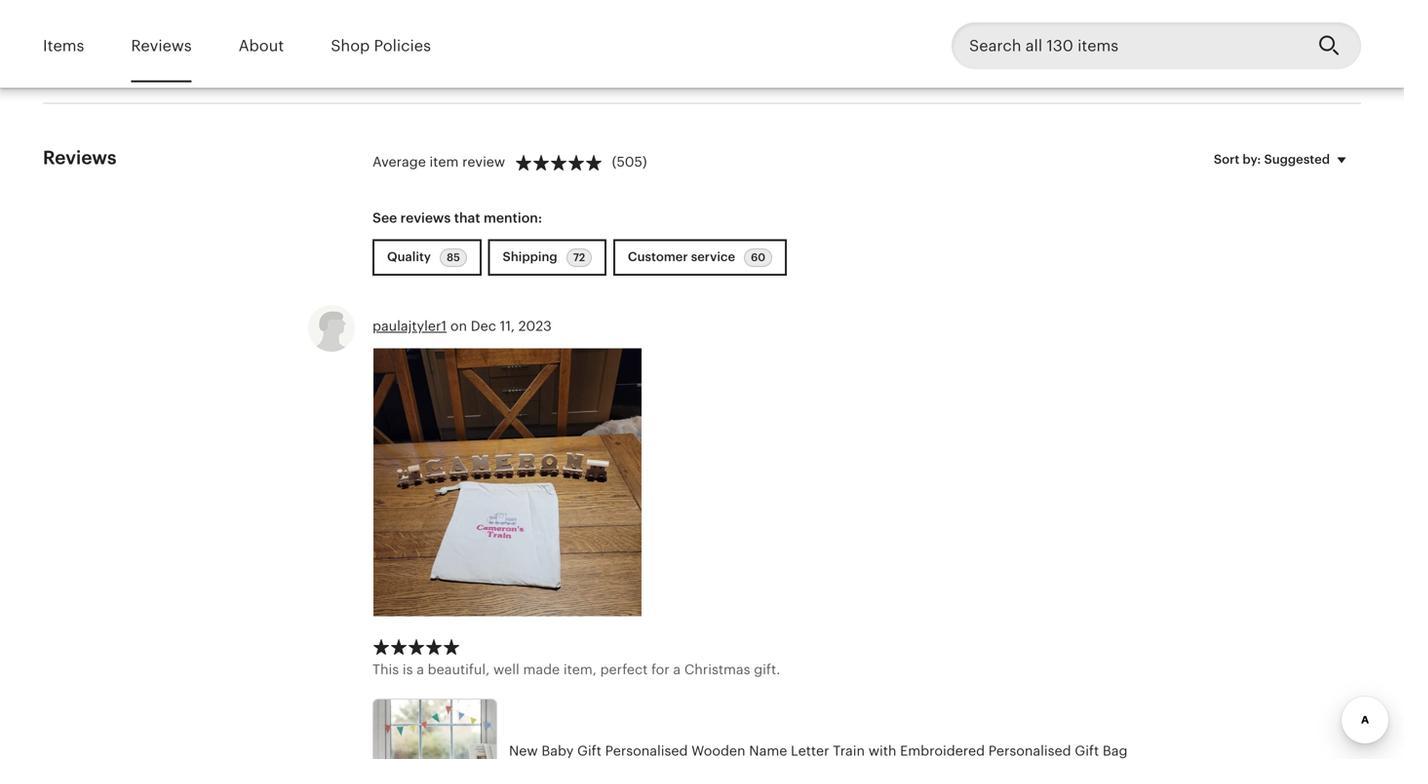 Task type: describe. For each thing, give the bounding box(es) containing it.
policies
[[374, 37, 431, 55]]

item,
[[563, 662, 597, 678]]

reviews
[[400, 210, 451, 226]]

customer
[[628, 250, 688, 264]]

60
[[751, 252, 765, 264]]

this
[[372, 662, 399, 678]]

average
[[372, 154, 426, 170]]

new baby gift personalised wooden name letter train with embroidered personalised gift bag
[[509, 743, 1128, 759]]

items
[[43, 37, 84, 55]]

suggested
[[1264, 152, 1330, 167]]

this is a beautiful, well made item, perfect for a christmas gift.
[[372, 662, 780, 678]]

sort
[[1214, 152, 1240, 167]]

dec
[[471, 318, 496, 334]]

1 gift from the left
[[577, 743, 602, 759]]

about
[[238, 37, 284, 55]]

2 a from the left
[[673, 662, 681, 678]]

11,
[[500, 318, 515, 334]]

train
[[833, 743, 865, 759]]

2023
[[518, 318, 552, 334]]

wooden
[[691, 743, 746, 759]]

new
[[509, 743, 538, 759]]

Search all 130 items text field
[[952, 23, 1303, 69]]

made
[[523, 662, 560, 678]]

that
[[454, 210, 480, 226]]

service
[[691, 250, 735, 264]]

embroidered
[[900, 743, 985, 759]]

well
[[493, 662, 519, 678]]

paulajtyler1 link
[[372, 318, 447, 334]]



Task type: locate. For each thing, give the bounding box(es) containing it.
shipping
[[503, 250, 561, 264]]

letter
[[791, 743, 829, 759]]

baby
[[542, 743, 574, 759]]

1 vertical spatial reviews
[[43, 147, 117, 168]]

reviews
[[131, 37, 192, 55], [43, 147, 117, 168]]

paulajtyler1 added a photo of their purchase image
[[373, 349, 642, 617]]

1 horizontal spatial reviews
[[131, 37, 192, 55]]

shop
[[331, 37, 370, 55]]

1 personalised from the left
[[605, 743, 688, 759]]

0 vertical spatial reviews
[[131, 37, 192, 55]]

with
[[869, 743, 897, 759]]

name
[[749, 743, 787, 759]]

personalised
[[605, 743, 688, 759], [989, 743, 1071, 759]]

mention:
[[484, 210, 542, 226]]

christmas
[[684, 662, 750, 678]]

quality
[[387, 250, 434, 264]]

1 horizontal spatial gift
[[1075, 743, 1099, 759]]

new baby gift personalised wooden name letter train with embroidered personalised gift bag link
[[372, 699, 1143, 760]]

perfect
[[600, 662, 648, 678]]

0 horizontal spatial a
[[417, 662, 424, 678]]

customer service
[[628, 250, 738, 264]]

gift right baby
[[577, 743, 602, 759]]

see
[[372, 210, 397, 226]]

2 personalised from the left
[[989, 743, 1071, 759]]

about link
[[238, 23, 284, 69]]

(505)
[[612, 154, 647, 170]]

items link
[[43, 23, 84, 69]]

1 horizontal spatial a
[[673, 662, 681, 678]]

2 gift from the left
[[1075, 743, 1099, 759]]

paulajtyler1
[[372, 318, 447, 334]]

sort by: suggested button
[[1199, 139, 1368, 180]]

1 a from the left
[[417, 662, 424, 678]]

72
[[573, 252, 585, 264]]

for
[[651, 662, 670, 678]]

a right for
[[673, 662, 681, 678]]

a
[[417, 662, 424, 678], [673, 662, 681, 678]]

average item review
[[372, 154, 505, 170]]

review
[[462, 154, 505, 170]]

gift left bag
[[1075, 743, 1099, 759]]

by:
[[1243, 152, 1261, 167]]

paulajtyler1 on dec 11, 2023
[[372, 318, 552, 334]]

1 horizontal spatial personalised
[[989, 743, 1071, 759]]

is
[[403, 662, 413, 678]]

0 horizontal spatial reviews
[[43, 147, 117, 168]]

on
[[450, 318, 467, 334]]

reviews link
[[131, 23, 192, 69]]

85
[[447, 252, 460, 264]]

shop policies
[[331, 37, 431, 55]]

sort by: suggested
[[1214, 152, 1330, 167]]

0 horizontal spatial personalised
[[605, 743, 688, 759]]

shop policies link
[[331, 23, 431, 69]]

a right is
[[417, 662, 424, 678]]

bag
[[1103, 743, 1128, 759]]

gift.
[[754, 662, 780, 678]]

gift
[[577, 743, 602, 759], [1075, 743, 1099, 759]]

item
[[430, 154, 459, 170]]

see reviews that mention:
[[372, 210, 542, 226]]

personalised left bag
[[989, 743, 1071, 759]]

personalised left wooden
[[605, 743, 688, 759]]

beautiful,
[[428, 662, 490, 678]]

0 horizontal spatial gift
[[577, 743, 602, 759]]



Task type: vqa. For each thing, say whether or not it's contained in the screenshot.
Gift Boxes link
no



